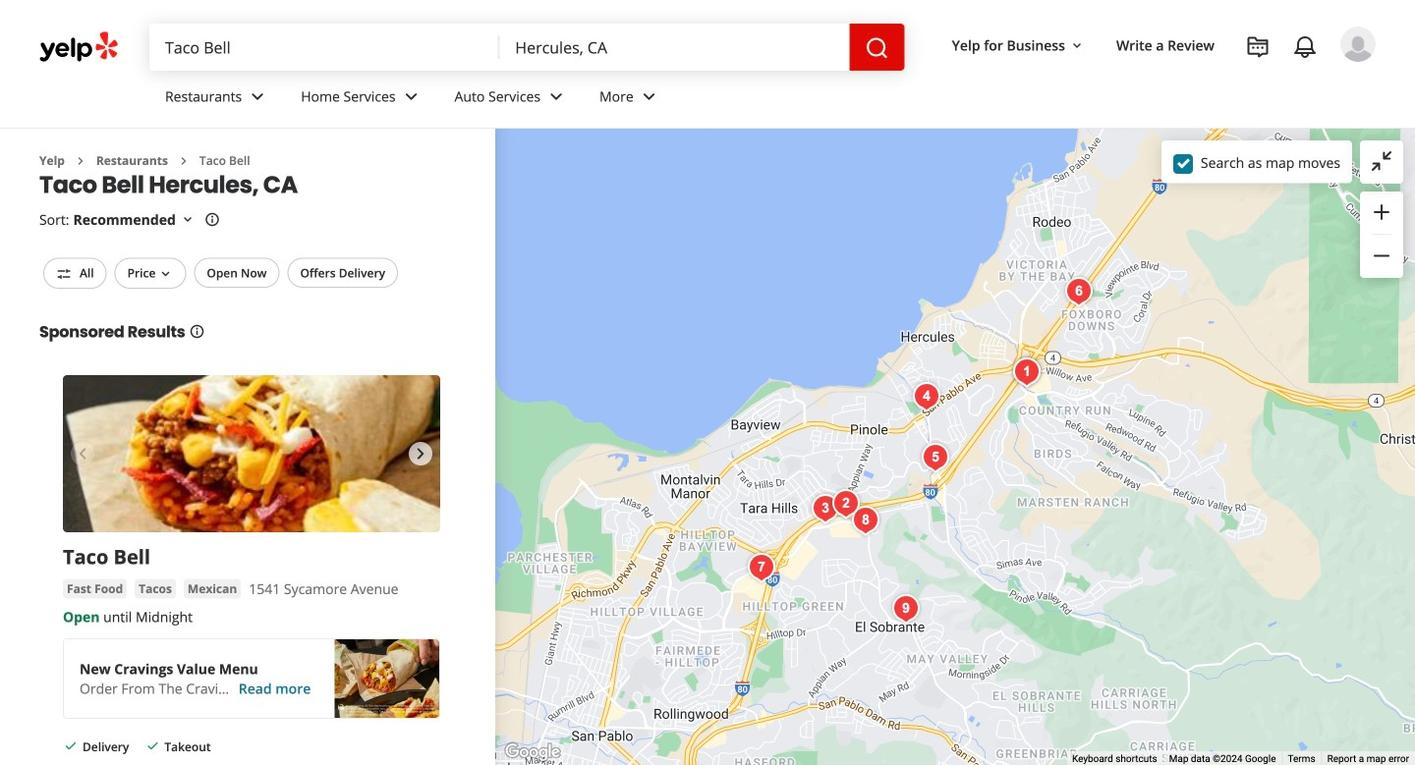 Task type: locate. For each thing, give the bounding box(es) containing it.
google image
[[500, 740, 565, 766]]

que onda tacobar image
[[806, 490, 845, 529]]

16 chevron right v2 image
[[73, 153, 88, 169]]

1 vertical spatial taco bell image
[[827, 485, 866, 524]]

christina o. image
[[1341, 27, 1376, 62]]

2 none field from the left
[[500, 24, 850, 71]]

business categories element
[[149, 71, 1376, 128]]

None search field
[[149, 24, 905, 71]]

24 chevron down v2 image
[[246, 85, 270, 109], [400, 85, 423, 109], [545, 85, 568, 109]]

filters group
[[39, 258, 402, 289]]

projects image
[[1246, 35, 1270, 59]]

3 24 chevron down v2 image from the left
[[545, 85, 568, 109]]

24 chevron down v2 image
[[638, 85, 661, 109]]

16 info v2 image
[[189, 324, 205, 339]]

0 vertical spatial 16 chevron down v2 image
[[1069, 38, 1085, 54]]

1 horizontal spatial 16 chevron down v2 image
[[1069, 38, 1085, 54]]

group
[[1360, 192, 1404, 278]]

taco bell image
[[1008, 353, 1047, 392], [827, 485, 866, 524]]

things to do, nail salons, plumbers search field
[[149, 24, 500, 71]]

0 horizontal spatial taco bell image
[[827, 485, 866, 524]]

16 info v2 image
[[204, 212, 220, 228]]

16 chevron down v2 image
[[1069, 38, 1085, 54], [180, 212, 195, 228]]

collapse map image
[[1370, 149, 1394, 173]]

1 horizontal spatial 24 chevron down v2 image
[[400, 85, 423, 109]]

None field
[[149, 24, 500, 71], [500, 24, 850, 71]]

1 none field from the left
[[149, 24, 500, 71]]

16 chevron right v2 image
[[176, 153, 192, 169]]

map region
[[495, 129, 1416, 766]]

taqueria la cocina image
[[916, 438, 955, 478]]

16 filter v2 image
[[56, 266, 72, 282]]

user actions element
[[936, 25, 1404, 146]]

0 horizontal spatial 24 chevron down v2 image
[[246, 85, 270, 109]]

0 vertical spatial taco bell image
[[1008, 353, 1047, 392]]

0 horizontal spatial 16 chevron down v2 image
[[180, 212, 195, 228]]

1 horizontal spatial taco bell image
[[1008, 353, 1047, 392]]

next image
[[409, 442, 433, 466]]

los cerros mexican grill image
[[887, 590, 926, 629]]

taqueria maria image
[[742, 549, 781, 588]]

2 horizontal spatial 24 chevron down v2 image
[[545, 85, 568, 109]]

16 checkmark v2 image
[[145, 739, 161, 755]]

mazatlán taquería image
[[1060, 272, 1099, 312]]



Task type: vqa. For each thing, say whether or not it's contained in the screenshot.
rightmost 24 chevron down v2 image
yes



Task type: describe. For each thing, give the bounding box(es) containing it.
2 24 chevron down v2 image from the left
[[400, 85, 423, 109]]

slideshow element
[[63, 375, 440, 533]]

notifications image
[[1294, 35, 1317, 59]]

sabor latino 17 image
[[907, 377, 947, 417]]

16 checkmark v2 image
[[63, 739, 79, 755]]

address, neighborhood, city, state or zip search field
[[500, 24, 850, 71]]

zoom out image
[[1370, 244, 1394, 268]]

16 chevron down v2 image inside user actions element
[[1069, 38, 1085, 54]]

1 24 chevron down v2 image from the left
[[246, 85, 270, 109]]

taco bell image
[[1008, 353, 1047, 392]]

none field things to do, nail salons, plumbers
[[149, 24, 500, 71]]

taqueria morena image
[[846, 501, 886, 541]]

previous image
[[71, 442, 94, 466]]

1 vertical spatial 16 chevron down v2 image
[[180, 212, 195, 228]]

search image
[[866, 36, 889, 60]]

none field address, neighborhood, city, state or zip
[[500, 24, 850, 71]]

zoom in image
[[1370, 200, 1394, 224]]

16 chevron down v2 image
[[158, 266, 173, 282]]



